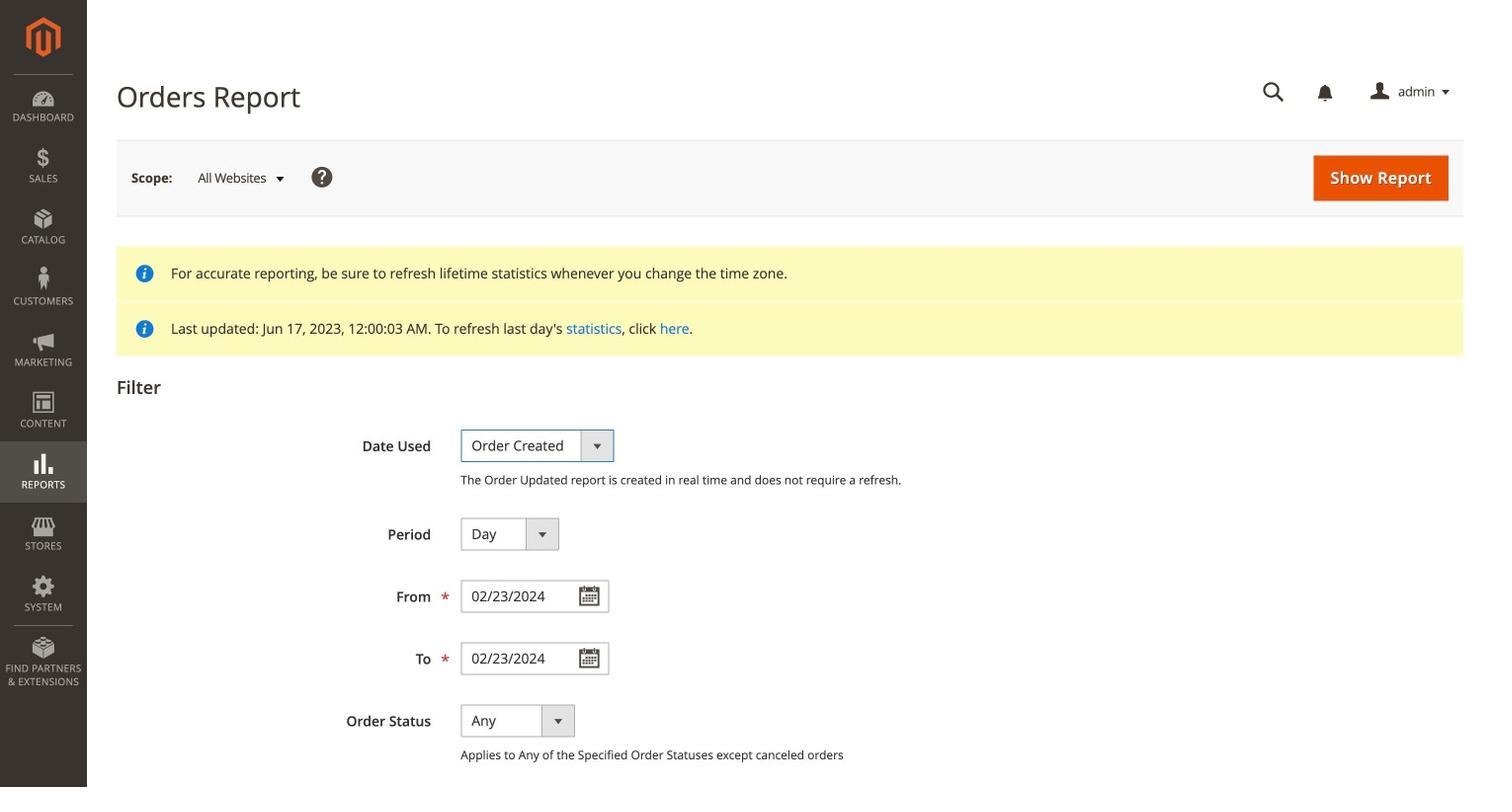 Task type: describe. For each thing, give the bounding box(es) containing it.
magento admin panel image
[[26, 17, 61, 57]]



Task type: vqa. For each thing, say whether or not it's contained in the screenshot.
'menu bar'
yes



Task type: locate. For each thing, give the bounding box(es) containing it.
None text field
[[1250, 75, 1299, 110]]

menu bar
[[0, 74, 87, 699]]

None text field
[[461, 581, 609, 613], [461, 643, 609, 676], [461, 581, 609, 613], [461, 643, 609, 676]]



